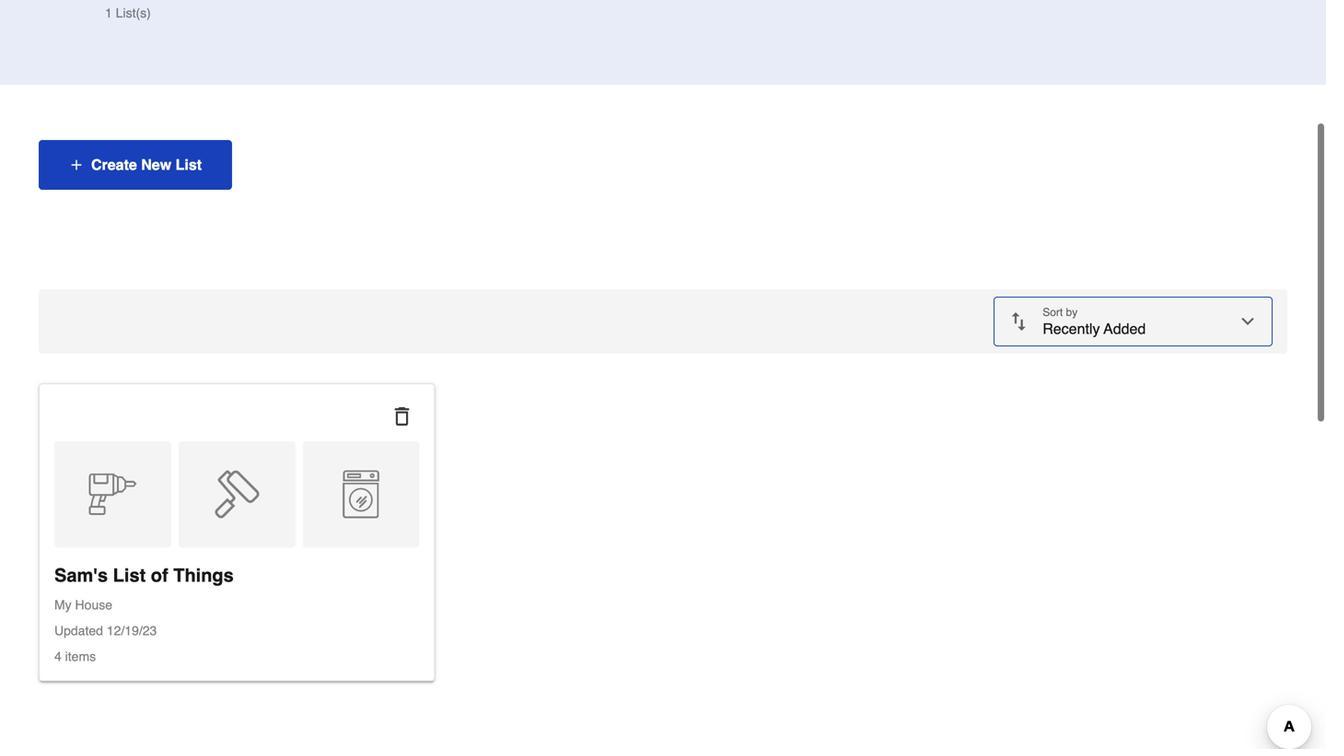 Task type: locate. For each thing, give the bounding box(es) containing it.
sam's
[[54, 565, 108, 586]]

list right new
[[176, 156, 202, 173]]

list(s)
[[116, 6, 151, 20]]

updated 12/19/23
[[54, 623, 157, 638]]

list left "of"
[[113, 565, 146, 586]]

of
[[151, 565, 168, 586]]

list
[[176, 156, 202, 173], [113, 565, 146, 586]]

my
[[54, 597, 72, 612]]

create new list button
[[39, 140, 232, 190]]

0 horizontal spatial list
[[113, 565, 146, 586]]

0 vertical spatial list
[[176, 156, 202, 173]]

1 vertical spatial list
[[113, 565, 146, 586]]

create new list
[[91, 156, 202, 173]]

4
[[54, 649, 62, 664]]

my house
[[54, 597, 112, 612]]

1 horizontal spatial list
[[176, 156, 202, 173]]

updated
[[54, 623, 103, 638]]

trash image
[[393, 407, 412, 426]]



Task type: vqa. For each thing, say whether or not it's contained in the screenshot.
'FOR' in the Shop Tools and Materials for a Block Retaining Wall
no



Task type: describe. For each thing, give the bounding box(es) containing it.
list inside button
[[176, 156, 202, 173]]

4 items
[[54, 649, 96, 664]]

create
[[91, 156, 137, 173]]

1
[[105, 6, 112, 20]]

1 list(s)
[[105, 6, 151, 20]]

house
[[75, 597, 112, 612]]

sam's list of things
[[54, 565, 234, 586]]

items
[[65, 649, 96, 664]]

plus image
[[69, 158, 84, 172]]

12/19/23
[[107, 623, 157, 638]]

new
[[141, 156, 172, 173]]

things
[[173, 565, 234, 586]]



